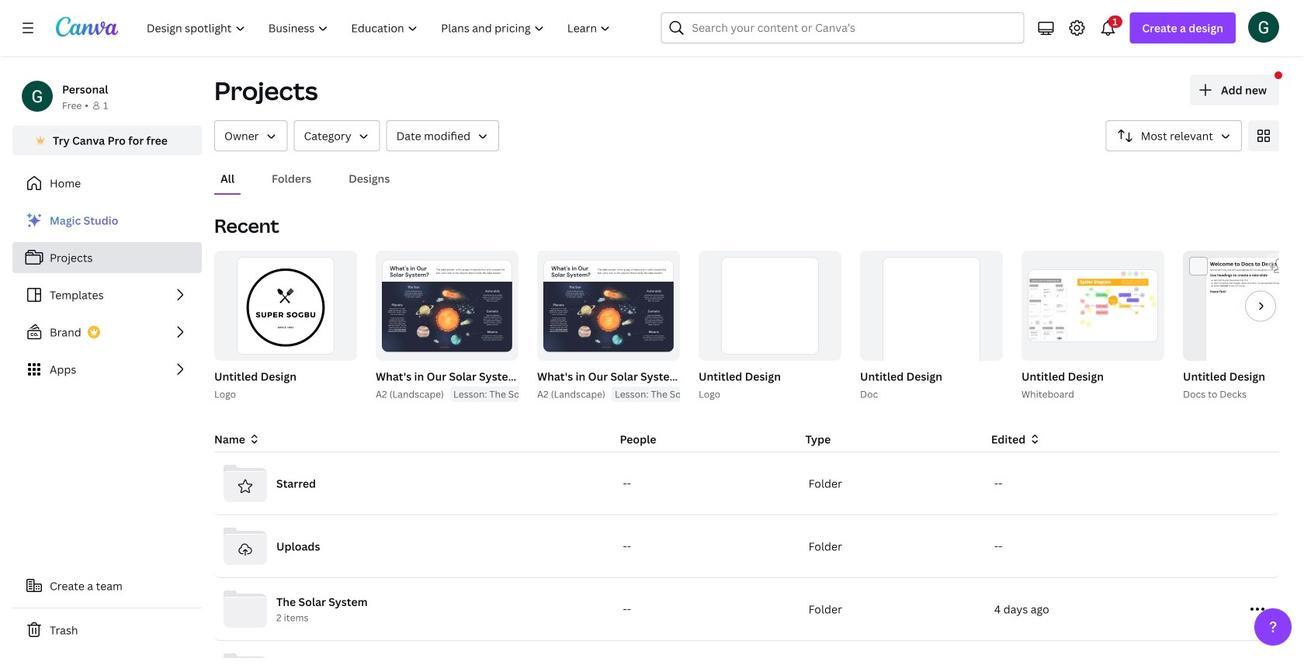 Task type: describe. For each thing, give the bounding box(es) containing it.
8 group from the left
[[699, 251, 842, 361]]

top level navigation element
[[137, 12, 624, 43]]

Search search field
[[692, 13, 993, 43]]

Sort by button
[[1106, 120, 1242, 151]]

Date modified button
[[386, 120, 499, 151]]

Owner button
[[214, 120, 288, 151]]

greg robinson image
[[1249, 11, 1280, 43]]

4 group from the left
[[376, 251, 519, 361]]

12 group from the left
[[1180, 251, 1305, 402]]

1 group from the left
[[211, 251, 357, 402]]



Task type: vqa. For each thing, say whether or not it's contained in the screenshot.
Language: English (US) button
no



Task type: locate. For each thing, give the bounding box(es) containing it.
Category button
[[294, 120, 380, 151]]

list
[[12, 205, 202, 385]]

6 group from the left
[[537, 251, 680, 361]]

9 group from the left
[[857, 251, 1003, 402]]

None search field
[[661, 12, 1024, 43]]

group
[[211, 251, 357, 402], [214, 251, 357, 361], [373, 251, 573, 402], [376, 251, 519, 361], [534, 251, 735, 402], [537, 251, 680, 361], [696, 251, 842, 402], [699, 251, 842, 361], [857, 251, 1003, 402], [860, 251, 1003, 395], [1019, 251, 1165, 402], [1180, 251, 1305, 402], [1183, 251, 1305, 395]]

13 group from the left
[[1183, 251, 1305, 395]]

2 group from the left
[[214, 251, 357, 361]]

11 group from the left
[[1019, 251, 1165, 402]]

5 group from the left
[[534, 251, 735, 402]]

3 group from the left
[[373, 251, 573, 402]]

7 group from the left
[[696, 251, 842, 402]]

10 group from the left
[[860, 251, 1003, 395]]



